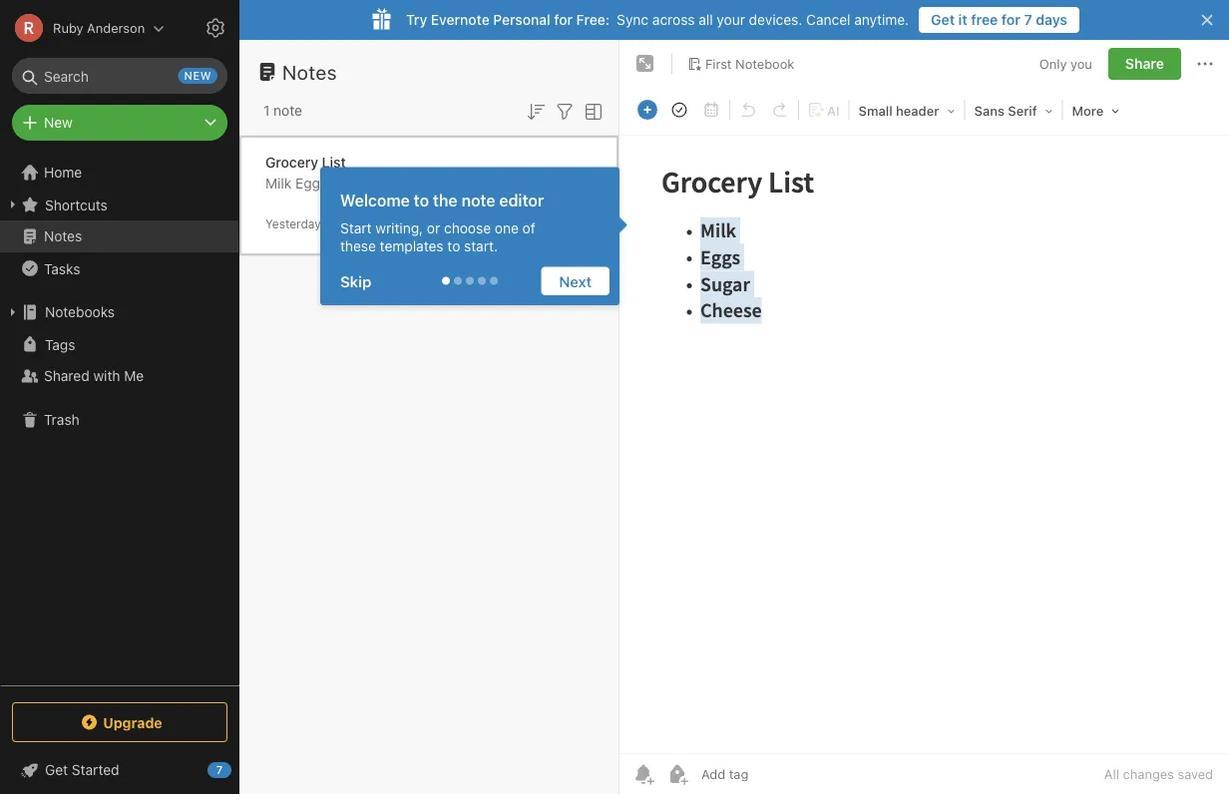 Task type: locate. For each thing, give the bounding box(es) containing it.
0 horizontal spatial note
[[274, 102, 302, 119]]

grocery list
[[265, 154, 346, 171]]

changes
[[1123, 767, 1174, 782]]

1 horizontal spatial for
[[1002, 11, 1021, 28]]

shortcuts
[[45, 196, 108, 213]]

you
[[1071, 56, 1093, 71]]

tree containing home
[[0, 157, 239, 684]]

with
[[93, 368, 120, 384]]

0 vertical spatial to
[[414, 191, 429, 210]]

1 vertical spatial notes
[[44, 228, 82, 244]]

1 vertical spatial note
[[462, 191, 495, 210]]

note list element
[[239, 40, 620, 794]]

None search field
[[26, 58, 214, 94]]

for
[[554, 11, 573, 28], [1002, 11, 1021, 28]]

welcome to the note editor start writing, or choose one of these templates to start.
[[340, 191, 544, 254]]

or
[[427, 220, 440, 236]]

More field
[[1065, 96, 1127, 125]]

header
[[896, 103, 939, 118]]

for left 7
[[1002, 11, 1021, 28]]

it
[[959, 11, 968, 28]]

evernote
[[431, 11, 490, 28]]

welcome
[[340, 191, 410, 210]]

note up choose
[[462, 191, 495, 210]]

upgrade button
[[12, 702, 228, 742]]

start.
[[464, 237, 498, 254]]

notes
[[282, 60, 337, 83], [44, 228, 82, 244]]

settings image
[[204, 16, 228, 40]]

to
[[414, 191, 429, 210], [447, 237, 460, 254]]

note right 1
[[274, 102, 302, 119]]

notes inside tree
[[44, 228, 82, 244]]

only
[[1040, 56, 1067, 71]]

eggs
[[295, 175, 327, 192]]

note window element
[[620, 40, 1229, 794]]

cheese
[[373, 175, 421, 192]]

note inside welcome to the note editor start writing, or choose one of these templates to start.
[[462, 191, 495, 210]]

note
[[274, 102, 302, 119], [462, 191, 495, 210]]

1 note
[[263, 102, 302, 119]]

for inside button
[[1002, 11, 1021, 28]]

sans serif
[[974, 103, 1037, 118]]

shared with me
[[44, 368, 144, 384]]

templates
[[380, 237, 444, 254]]

add tag image
[[666, 762, 689, 786]]

small header
[[859, 103, 939, 118]]

1 vertical spatial to
[[447, 237, 460, 254]]

0 horizontal spatial notes
[[44, 228, 82, 244]]

expand note image
[[634, 52, 658, 76]]

tasks
[[44, 260, 80, 277]]

notebooks
[[45, 304, 115, 320]]

try evernote personal for free: sync across all your devices. cancel anytime.
[[406, 11, 909, 28]]

Add tag field
[[699, 766, 849, 783]]

first notebook
[[705, 56, 795, 71]]

serif
[[1008, 103, 1037, 118]]

1 for from the left
[[554, 11, 573, 28]]

1 horizontal spatial note
[[462, 191, 495, 210]]

sugar
[[331, 175, 369, 192]]

get
[[931, 11, 955, 28]]

for for free:
[[554, 11, 573, 28]]

to left the
[[414, 191, 429, 210]]

tasks button
[[0, 252, 238, 284]]

sans
[[974, 103, 1005, 118]]

2 for from the left
[[1002, 11, 1021, 28]]

notes up tasks at the left of the page
[[44, 228, 82, 244]]

devices.
[[749, 11, 803, 28]]

to down choose
[[447, 237, 460, 254]]

0 vertical spatial note
[[274, 102, 302, 119]]

click to collapse image
[[232, 757, 247, 781]]

Heading level field
[[852, 96, 962, 125]]

home
[[44, 164, 82, 181]]

notes up 1 note
[[282, 60, 337, 83]]

Font family field
[[967, 96, 1060, 125]]

list
[[322, 154, 346, 171]]

1
[[263, 102, 270, 119]]

next
[[559, 272, 592, 290]]

0 horizontal spatial for
[[554, 11, 573, 28]]

for left free:
[[554, 11, 573, 28]]

notes link
[[0, 221, 238, 252]]

1 horizontal spatial notes
[[282, 60, 337, 83]]

Insert field
[[633, 96, 663, 124]]

notebook
[[736, 56, 795, 71]]

0 vertical spatial notes
[[282, 60, 337, 83]]

tags
[[45, 336, 75, 352]]

first
[[705, 56, 732, 71]]

tree
[[0, 157, 239, 684]]



Task type: vqa. For each thing, say whether or not it's contained in the screenshot.
"cancel"
yes



Task type: describe. For each thing, give the bounding box(es) containing it.
saved
[[1178, 767, 1213, 782]]

notes inside note list "element"
[[282, 60, 337, 83]]

cancel
[[806, 11, 851, 28]]

milk
[[265, 175, 292, 192]]

notebooks link
[[0, 296, 238, 328]]

new
[[44, 114, 73, 131]]

get it free for 7 days button
[[919, 7, 1080, 33]]

task image
[[666, 96, 693, 124]]

Note Editor text field
[[620, 136, 1229, 753]]

free:
[[576, 11, 610, 28]]

start
[[340, 220, 372, 236]]

add a reminder image
[[632, 762, 656, 786]]

note inside note list "element"
[[274, 102, 302, 119]]

grocery
[[265, 154, 318, 171]]

new button
[[12, 105, 228, 141]]

for for 7
[[1002, 11, 1021, 28]]

skip button
[[330, 267, 389, 295]]

your
[[717, 11, 745, 28]]

shared with me link
[[0, 360, 238, 392]]

shortcuts button
[[0, 189, 238, 221]]

tags button
[[0, 328, 238, 360]]

me
[[124, 368, 144, 384]]

one
[[495, 220, 519, 236]]

small
[[859, 103, 893, 118]]

anytime.
[[854, 11, 909, 28]]

of
[[522, 220, 535, 236]]

all
[[1104, 767, 1120, 782]]

personal
[[493, 11, 551, 28]]

next button
[[541, 267, 610, 295]]

upgrade
[[103, 714, 162, 731]]

free
[[971, 11, 998, 28]]

skip
[[340, 272, 371, 290]]

choose
[[444, 220, 491, 236]]

the
[[433, 191, 458, 210]]

shared
[[44, 368, 90, 384]]

days
[[1036, 11, 1068, 28]]

get it free for 7 days
[[931, 11, 1068, 28]]

all changes saved
[[1104, 767, 1213, 782]]

these
[[340, 237, 376, 254]]

try
[[406, 11, 427, 28]]

trash
[[44, 412, 80, 428]]

0 horizontal spatial to
[[414, 191, 429, 210]]

share
[[1125, 55, 1164, 72]]

writing,
[[375, 220, 423, 236]]

across
[[652, 11, 695, 28]]

7
[[1024, 11, 1032, 28]]

editor
[[499, 191, 544, 210]]

share button
[[1108, 48, 1181, 80]]

Search text field
[[26, 58, 214, 94]]

all
[[699, 11, 713, 28]]

trash link
[[0, 404, 238, 436]]

yesterday
[[265, 217, 321, 231]]

first notebook button
[[681, 50, 802, 78]]

more
[[1072, 103, 1104, 118]]

1 horizontal spatial to
[[447, 237, 460, 254]]

sync
[[617, 11, 649, 28]]

milk eggs sugar cheese
[[265, 175, 421, 192]]

home link
[[0, 157, 239, 189]]

expand notebooks image
[[5, 304, 21, 320]]

only you
[[1040, 56, 1093, 71]]



